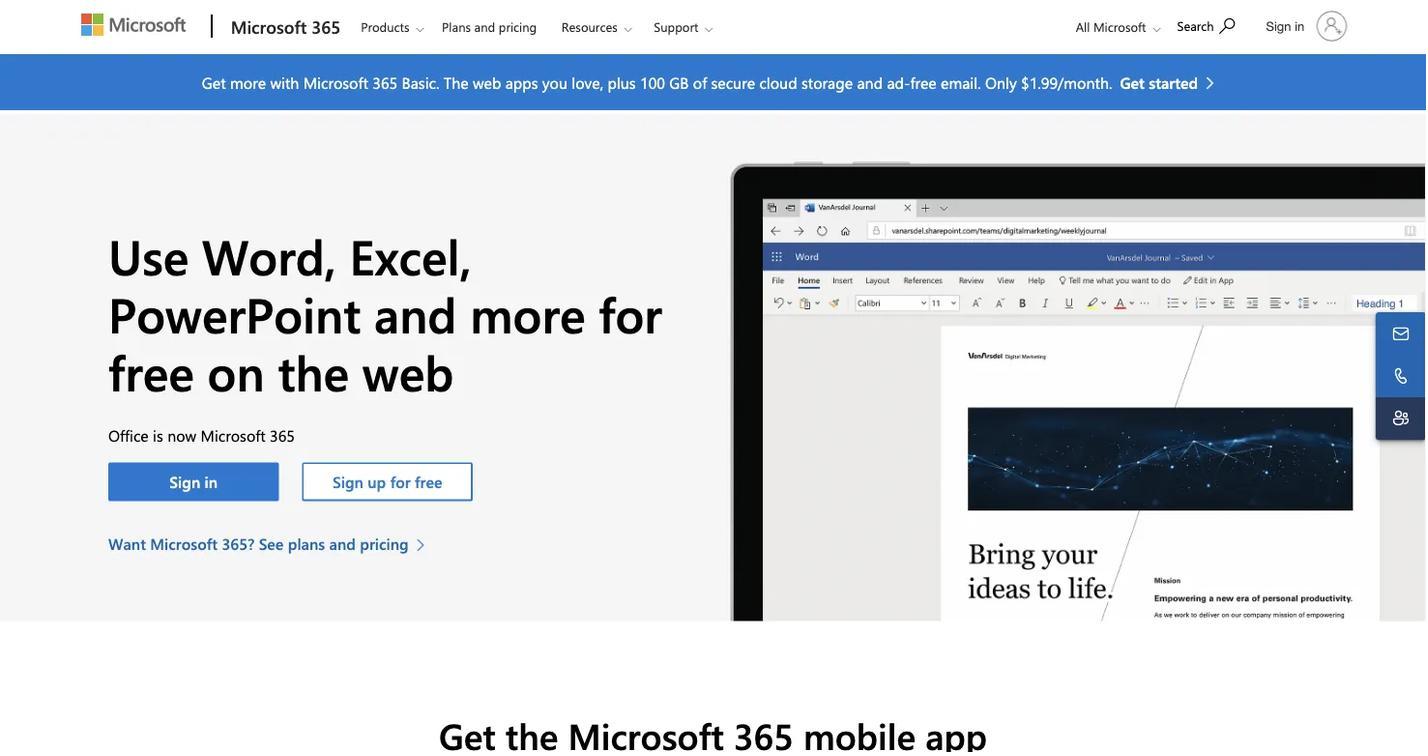 Task type: describe. For each thing, give the bounding box(es) containing it.
microsoft image
[[81, 14, 185, 36]]

pricing inside 'link'
[[499, 18, 537, 35]]

2 horizontal spatial free
[[911, 72, 937, 92]]

use
[[108, 223, 189, 288]]

free inside use word, excel, powerpoint and more for free on the web
[[108, 339, 194, 404]]

of
[[693, 72, 707, 92]]

all microsoft button
[[1061, 1, 1167, 53]]

100
[[640, 72, 665, 92]]

365 for get more with microsoft 365 basic. the web apps you love, plus 100 gb of secure cloud storage and ad-free email. only $1.99/month. get started
[[373, 72, 398, 92]]

1 vertical spatial pricing
[[360, 533, 409, 554]]

get more with microsoft 365 basic. the web apps you love, plus 100 gb of secure cloud storage and ad-free email. only $1.99/month. get started
[[202, 72, 1199, 92]]

microsoft 365
[[231, 15, 341, 38]]

Search search field
[[1168, 3, 1255, 46]]

1 horizontal spatial sign in link
[[1255, 3, 1355, 49]]

plus
[[608, 72, 636, 92]]

secure
[[712, 72, 756, 92]]

microsoft right now
[[201, 425, 266, 446]]

0 vertical spatial 365
[[312, 15, 341, 38]]

sign up for free link
[[302, 463, 473, 501]]

web inside use word, excel, powerpoint and more for free on the web
[[363, 339, 454, 404]]

microsoft up with
[[231, 15, 307, 38]]

plans and pricing
[[442, 18, 537, 35]]

office
[[108, 425, 149, 446]]

basic.
[[402, 72, 440, 92]]

more inside use word, excel, powerpoint and more for free on the web
[[470, 281, 586, 346]]

powerpoint
[[108, 281, 361, 346]]

now
[[167, 425, 196, 446]]

search
[[1178, 17, 1215, 34]]

and inside 'link'
[[475, 18, 495, 35]]

products button
[[348, 1, 440, 53]]

microsoft inside dropdown button
[[1094, 18, 1147, 35]]

started
[[1149, 72, 1199, 92]]

1 get from the left
[[202, 72, 226, 92]]

all microsoft
[[1076, 18, 1147, 35]]

apps
[[506, 72, 538, 92]]

and inside use word, excel, powerpoint and more for free on the web
[[374, 281, 457, 346]]

1 horizontal spatial in
[[1295, 18, 1305, 33]]

get started link
[[1121, 71, 1225, 94]]

$1.99/month.
[[1022, 72, 1113, 92]]

1 horizontal spatial free
[[415, 471, 443, 492]]



Task type: vqa. For each thing, say whether or not it's contained in the screenshot.
Get more with Microsoft 365 Basic. The web apps you love, plus 100 GB of secure cloud storage and ad-free email. Only $1.99/month. Get started on the top of page
yes



Task type: locate. For each thing, give the bounding box(es) containing it.
365?
[[222, 533, 255, 554]]

plans and pricing link
[[433, 1, 546, 47]]

free left email.
[[911, 72, 937, 92]]

0 horizontal spatial for
[[390, 471, 411, 492]]

1 horizontal spatial get
[[1121, 72, 1145, 92]]

want microsoft 365? see plans and pricing
[[108, 533, 409, 554]]

search button
[[1169, 3, 1244, 46]]

sign in right search search field
[[1267, 18, 1305, 33]]

see
[[259, 533, 284, 554]]

a computer screen showing a resume being created in word on the web. image
[[713, 161, 1427, 622]]

up
[[368, 471, 386, 492]]

0 vertical spatial for
[[599, 281, 662, 346]]

sign in link
[[1255, 3, 1355, 49], [108, 463, 279, 501]]

0 horizontal spatial sign
[[170, 471, 200, 492]]

1 horizontal spatial for
[[599, 281, 662, 346]]

you
[[542, 72, 568, 92]]

excel,
[[350, 223, 472, 288]]

email.
[[941, 72, 981, 92]]

storage
[[802, 72, 853, 92]]

2 vertical spatial 365
[[270, 425, 295, 446]]

1 vertical spatial 365
[[373, 72, 398, 92]]

pricing
[[499, 18, 537, 35], [360, 533, 409, 554]]

resources button
[[549, 1, 648, 53]]

support button
[[642, 1, 729, 53]]

0 horizontal spatial pricing
[[360, 533, 409, 554]]

only
[[986, 72, 1017, 92]]

365
[[312, 15, 341, 38], [373, 72, 398, 92], [270, 425, 295, 446]]

office is now microsoft 365
[[108, 425, 295, 446]]

products
[[361, 18, 410, 35]]

microsoft 365 link
[[221, 1, 346, 53]]

365 left products
[[312, 15, 341, 38]]

free right up
[[415, 471, 443, 492]]

with
[[270, 72, 299, 92]]

1 vertical spatial free
[[108, 339, 194, 404]]

microsoft right with
[[304, 72, 368, 92]]

in right search search field
[[1295, 18, 1305, 33]]

support
[[654, 18, 699, 35]]

0 horizontal spatial 365
[[270, 425, 295, 446]]

pricing up apps
[[499, 18, 537, 35]]

1 horizontal spatial more
[[470, 281, 586, 346]]

0 horizontal spatial web
[[363, 339, 454, 404]]

for
[[599, 281, 662, 346], [390, 471, 411, 492]]

resources
[[562, 18, 618, 35]]

all
[[1076, 18, 1091, 35]]

the
[[444, 72, 469, 92]]

0 vertical spatial pricing
[[499, 18, 537, 35]]

web right the
[[473, 72, 501, 92]]

0 vertical spatial sign in
[[1267, 18, 1305, 33]]

web right 'the'
[[363, 339, 454, 404]]

365 down 'the'
[[270, 425, 295, 446]]

2 horizontal spatial sign
[[1267, 18, 1292, 33]]

word,
[[202, 223, 337, 288]]

is
[[153, 425, 163, 446]]

2 vertical spatial free
[[415, 471, 443, 492]]

0 horizontal spatial get
[[202, 72, 226, 92]]

ad-
[[887, 72, 911, 92]]

0 horizontal spatial more
[[230, 72, 266, 92]]

1 horizontal spatial web
[[473, 72, 501, 92]]

1 vertical spatial for
[[390, 471, 411, 492]]

sign for sign up for free link
[[333, 471, 364, 492]]

free
[[911, 72, 937, 92], [108, 339, 194, 404], [415, 471, 443, 492]]

get
[[202, 72, 226, 92], [1121, 72, 1145, 92]]

1 vertical spatial sign in
[[170, 471, 218, 492]]

0 vertical spatial free
[[911, 72, 937, 92]]

more
[[230, 72, 266, 92], [470, 281, 586, 346]]

for inside sign up for free link
[[390, 471, 411, 492]]

sign for sign in link to the left
[[170, 471, 200, 492]]

sign down now
[[170, 471, 200, 492]]

plans
[[442, 18, 471, 35]]

cloud
[[760, 72, 798, 92]]

in
[[1295, 18, 1305, 33], [205, 471, 218, 492]]

0 vertical spatial sign in link
[[1255, 3, 1355, 49]]

1 vertical spatial web
[[363, 339, 454, 404]]

get left with
[[202, 72, 226, 92]]

use word, excel, powerpoint and more for free on the web
[[108, 223, 662, 404]]

want microsoft 365? see plans and pricing link
[[108, 532, 435, 556]]

free up "is"
[[108, 339, 194, 404]]

on
[[208, 339, 265, 404]]

sign in down 'office is now microsoft 365'
[[170, 471, 218, 492]]

microsoft right all
[[1094, 18, 1147, 35]]

for inside use word, excel, powerpoint and more for free on the web
[[599, 281, 662, 346]]

1 horizontal spatial sign in
[[1267, 18, 1305, 33]]

microsoft left the 365?
[[150, 533, 218, 554]]

1 vertical spatial sign in link
[[108, 463, 279, 501]]

2 get from the left
[[1121, 72, 1145, 92]]

and
[[475, 18, 495, 35], [857, 72, 883, 92], [374, 281, 457, 346], [329, 533, 356, 554]]

in down 'office is now microsoft 365'
[[205, 471, 218, 492]]

sign
[[1267, 18, 1292, 33], [170, 471, 200, 492], [333, 471, 364, 492]]

sign in
[[1267, 18, 1305, 33], [170, 471, 218, 492]]

0 vertical spatial web
[[473, 72, 501, 92]]

0 horizontal spatial sign in link
[[108, 463, 279, 501]]

1 vertical spatial more
[[470, 281, 586, 346]]

365 for office is now microsoft 365
[[270, 425, 295, 446]]

love,
[[572, 72, 604, 92]]

sign up for free
[[333, 471, 443, 492]]

plans
[[288, 533, 325, 554]]

sign right search search field
[[1267, 18, 1292, 33]]

sign left up
[[333, 471, 364, 492]]

1 vertical spatial in
[[205, 471, 218, 492]]

0 horizontal spatial free
[[108, 339, 194, 404]]

1 horizontal spatial sign
[[333, 471, 364, 492]]

gb
[[670, 72, 689, 92]]

microsoft
[[231, 15, 307, 38], [1094, 18, 1147, 35], [304, 72, 368, 92], [201, 425, 266, 446], [150, 533, 218, 554]]

0 horizontal spatial sign in
[[170, 471, 218, 492]]

365 left basic.
[[373, 72, 398, 92]]

want
[[108, 533, 146, 554]]

0 horizontal spatial in
[[205, 471, 218, 492]]

1 horizontal spatial 365
[[312, 15, 341, 38]]

1 horizontal spatial pricing
[[499, 18, 537, 35]]

web
[[473, 72, 501, 92], [363, 339, 454, 404]]

pricing down sign up for free link
[[360, 533, 409, 554]]

0 vertical spatial more
[[230, 72, 266, 92]]

2 horizontal spatial 365
[[373, 72, 398, 92]]

get left started
[[1121, 72, 1145, 92]]

the
[[278, 339, 349, 404]]

0 vertical spatial in
[[1295, 18, 1305, 33]]



